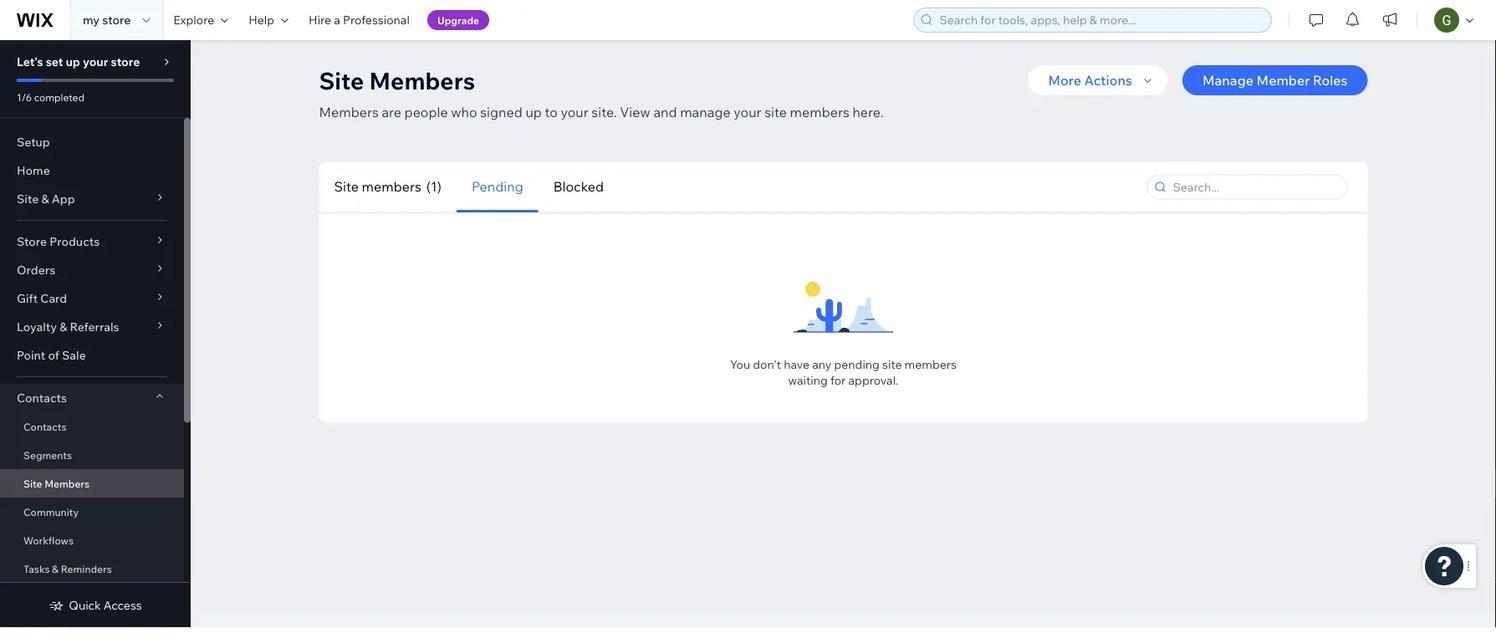 Task type: locate. For each thing, give the bounding box(es) containing it.
upgrade
[[437, 14, 479, 26]]

hire a professional
[[309, 13, 410, 27]]

1/6
[[17, 91, 32, 103]]

member
[[1257, 72, 1310, 89]]

& for tasks
[[52, 563, 59, 575]]

& inside dropdown button
[[60, 320, 67, 334]]

store
[[102, 13, 131, 27], [111, 54, 140, 69]]

who
[[451, 103, 477, 120]]

members inside tab list
[[362, 178, 422, 195]]

site inside you don't have any pending site members waiting for approval.
[[883, 357, 902, 372]]

0 horizontal spatial site
[[765, 103, 787, 120]]

site members (1)
[[334, 178, 442, 195]]

1 vertical spatial members
[[362, 178, 422, 195]]

1 vertical spatial store
[[111, 54, 140, 69]]

0 vertical spatial contacts
[[17, 391, 67, 405]]

contacts up segments
[[23, 420, 66, 433]]

store products button
[[0, 228, 184, 256]]

& right the loyalty
[[60, 320, 67, 334]]

members up community
[[44, 477, 90, 490]]

& right tasks
[[52, 563, 59, 575]]

and
[[654, 103, 677, 120]]

2 horizontal spatial &
[[60, 320, 67, 334]]

store down my store
[[111, 54, 140, 69]]

point of sale link
[[0, 341, 184, 370]]

0 horizontal spatial your
[[83, 54, 108, 69]]

site inside site members members are people who signed up to your site. view and manage your site members here.
[[765, 103, 787, 120]]

have
[[784, 357, 810, 372]]

0 horizontal spatial members
[[362, 178, 422, 195]]

site & app button
[[0, 185, 184, 213]]

site up approval.
[[883, 357, 902, 372]]

of
[[48, 348, 59, 363]]

quick access
[[69, 598, 142, 613]]

more
[[1049, 72, 1082, 89]]

2 horizontal spatial members
[[905, 357, 957, 372]]

professional
[[343, 13, 410, 27]]

loyalty & referrals button
[[0, 313, 184, 341]]

blocked button
[[538, 161, 619, 212]]

site members
[[23, 477, 90, 490]]

members
[[369, 66, 475, 95], [319, 103, 379, 120], [44, 477, 90, 490]]

0 horizontal spatial up
[[66, 54, 80, 69]]

members inside you don't have any pending site members waiting for approval.
[[905, 357, 957, 372]]

here.
[[853, 103, 884, 120]]

tab list
[[319, 161, 895, 212]]

setup link
[[0, 128, 184, 156]]

1 horizontal spatial your
[[561, 103, 589, 120]]

& left app
[[41, 192, 49, 206]]

& for loyalty
[[60, 320, 67, 334]]

manage member roles button
[[1183, 65, 1368, 95]]

1 vertical spatial site
[[883, 357, 902, 372]]

2 vertical spatial members
[[44, 477, 90, 490]]

your right to
[[561, 103, 589, 120]]

up left to
[[526, 103, 542, 120]]

site inside "link"
[[23, 477, 42, 490]]

0 vertical spatial &
[[41, 192, 49, 206]]

members
[[790, 103, 850, 120], [362, 178, 422, 195], [905, 357, 957, 372]]

site members link
[[0, 469, 184, 498]]

1/6 completed
[[17, 91, 84, 103]]

community link
[[0, 498, 184, 526]]

1 horizontal spatial &
[[52, 563, 59, 575]]

pending button
[[457, 161, 538, 212]]

0 vertical spatial up
[[66, 54, 80, 69]]

community
[[23, 506, 79, 518]]

0 vertical spatial members
[[369, 66, 475, 95]]

contacts link
[[0, 412, 184, 441]]

1 vertical spatial members
[[319, 103, 379, 120]]

members inside site members members are people who signed up to your site. view and manage your site members here.
[[790, 103, 850, 120]]

let's
[[17, 54, 43, 69]]

1 horizontal spatial members
[[790, 103, 850, 120]]

store right my
[[102, 13, 131, 27]]

1 vertical spatial up
[[526, 103, 542, 120]]

to
[[545, 103, 558, 120]]

members left are
[[319, 103, 379, 120]]

roles
[[1313, 72, 1348, 89]]

up
[[66, 54, 80, 69], [526, 103, 542, 120]]

store
[[17, 234, 47, 249]]

members left the here.
[[790, 103, 850, 120]]

1 vertical spatial &
[[60, 320, 67, 334]]

a
[[334, 13, 340, 27]]

tasks & reminders link
[[0, 555, 184, 583]]

contacts down point of sale
[[17, 391, 67, 405]]

members for site members
[[44, 477, 90, 490]]

contacts
[[17, 391, 67, 405], [23, 420, 66, 433]]

segments link
[[0, 441, 184, 469]]

contacts inside popup button
[[17, 391, 67, 405]]

site inside site members members are people who signed up to your site. view and manage your site members here.
[[319, 66, 364, 95]]

segments
[[23, 449, 72, 461]]

2 vertical spatial members
[[905, 357, 957, 372]]

app
[[52, 192, 75, 206]]

2 horizontal spatial your
[[734, 103, 762, 120]]

empty state_generic_nothing here_desert image
[[793, 249, 894, 349]]

site right manage
[[765, 103, 787, 120]]

pending
[[834, 357, 880, 372]]

explore
[[173, 13, 214, 27]]

up right the 'set'
[[66, 54, 80, 69]]

site
[[765, 103, 787, 120], [883, 357, 902, 372]]

site inside "popup button"
[[17, 192, 39, 206]]

0 vertical spatial site
[[765, 103, 787, 120]]

0 horizontal spatial &
[[41, 192, 49, 206]]

site for site members (1)
[[334, 178, 359, 195]]

contacts for "contacts" link
[[23, 420, 66, 433]]

loyalty
[[17, 320, 57, 334]]

your
[[83, 54, 108, 69], [561, 103, 589, 120], [734, 103, 762, 120]]

1 horizontal spatial up
[[526, 103, 542, 120]]

members right pending on the right bottom
[[905, 357, 957, 372]]

Search... field
[[1168, 175, 1342, 199]]

2 vertical spatial &
[[52, 563, 59, 575]]

members up people
[[369, 66, 475, 95]]

hire a professional link
[[299, 0, 420, 40]]

0 vertical spatial members
[[790, 103, 850, 120]]

1 horizontal spatial site
[[883, 357, 902, 372]]

members inside "link"
[[44, 477, 90, 490]]

site for site members
[[23, 477, 42, 490]]

site
[[319, 66, 364, 95], [334, 178, 359, 195], [17, 192, 39, 206], [23, 477, 42, 490]]

(1)
[[427, 178, 442, 195]]

your right manage
[[734, 103, 762, 120]]

members left (1)
[[362, 178, 422, 195]]

your right the 'set'
[[83, 54, 108, 69]]

waiting
[[788, 373, 828, 387]]

&
[[41, 192, 49, 206], [60, 320, 67, 334], [52, 563, 59, 575]]

members for site members members are people who signed up to your site. view and manage your site members here.
[[369, 66, 475, 95]]

gift card button
[[0, 284, 184, 313]]

site for site members members are people who signed up to your site. view and manage your site members here.
[[319, 66, 364, 95]]

1 vertical spatial contacts
[[23, 420, 66, 433]]

& inside "popup button"
[[41, 192, 49, 206]]



Task type: vqa. For each thing, say whether or not it's contained in the screenshot.
bottom Referral Program
no



Task type: describe. For each thing, give the bounding box(es) containing it.
site for site & app
[[17, 192, 39, 206]]

up inside site members members are people who signed up to your site. view and manage your site members here.
[[526, 103, 542, 120]]

orders button
[[0, 256, 184, 284]]

up inside sidebar element
[[66, 54, 80, 69]]

let's set up your store
[[17, 54, 140, 69]]

store inside sidebar element
[[111, 54, 140, 69]]

Search for tools, apps, help & more... field
[[935, 8, 1267, 32]]

point of sale
[[17, 348, 86, 363]]

tasks & reminders
[[23, 563, 112, 575]]

sale
[[62, 348, 86, 363]]

hire
[[309, 13, 331, 27]]

site members members are people who signed up to your site. view and manage your site members here.
[[319, 66, 884, 120]]

workflows link
[[0, 526, 184, 555]]

my store
[[83, 13, 131, 27]]

view
[[620, 103, 651, 120]]

gift card
[[17, 291, 67, 306]]

& for site
[[41, 192, 49, 206]]

more actions button
[[1029, 65, 1168, 95]]

home
[[17, 163, 50, 178]]

store products
[[17, 234, 100, 249]]

access
[[104, 598, 142, 613]]

quick access button
[[49, 598, 142, 613]]

help
[[249, 13, 274, 27]]

you don't have any pending site members waiting for approval.
[[730, 357, 957, 387]]

orders
[[17, 263, 55, 277]]

products
[[50, 234, 100, 249]]

my
[[83, 13, 100, 27]]

your inside sidebar element
[[83, 54, 108, 69]]

loyalty & referrals
[[17, 320, 119, 334]]

tasks
[[23, 563, 50, 575]]

manage member roles
[[1203, 72, 1348, 89]]

blocked
[[554, 178, 604, 195]]

sidebar element
[[0, 40, 191, 628]]

site & app
[[17, 192, 75, 206]]

referrals
[[70, 320, 119, 334]]

card
[[40, 291, 67, 306]]

you
[[730, 357, 750, 372]]

people
[[405, 103, 448, 120]]

help button
[[239, 0, 299, 40]]

reminders
[[61, 563, 112, 575]]

approval.
[[849, 373, 899, 387]]

gift
[[17, 291, 38, 306]]

signed
[[480, 103, 523, 120]]

contacts button
[[0, 384, 184, 412]]

home link
[[0, 156, 184, 185]]

set
[[46, 54, 63, 69]]

upgrade button
[[427, 10, 489, 30]]

more actions
[[1049, 72, 1133, 89]]

point
[[17, 348, 45, 363]]

manage
[[680, 103, 731, 120]]

tab list containing site members
[[319, 161, 895, 212]]

actions
[[1085, 72, 1133, 89]]

quick
[[69, 598, 101, 613]]

are
[[382, 103, 402, 120]]

0 vertical spatial store
[[102, 13, 131, 27]]

for
[[831, 373, 846, 387]]

pending
[[472, 178, 523, 195]]

any
[[812, 357, 832, 372]]

completed
[[34, 91, 84, 103]]

manage
[[1203, 72, 1254, 89]]

workflows
[[23, 534, 74, 547]]

site.
[[592, 103, 617, 120]]

don't
[[753, 357, 781, 372]]

setup
[[17, 135, 50, 149]]

contacts for contacts popup button
[[17, 391, 67, 405]]



